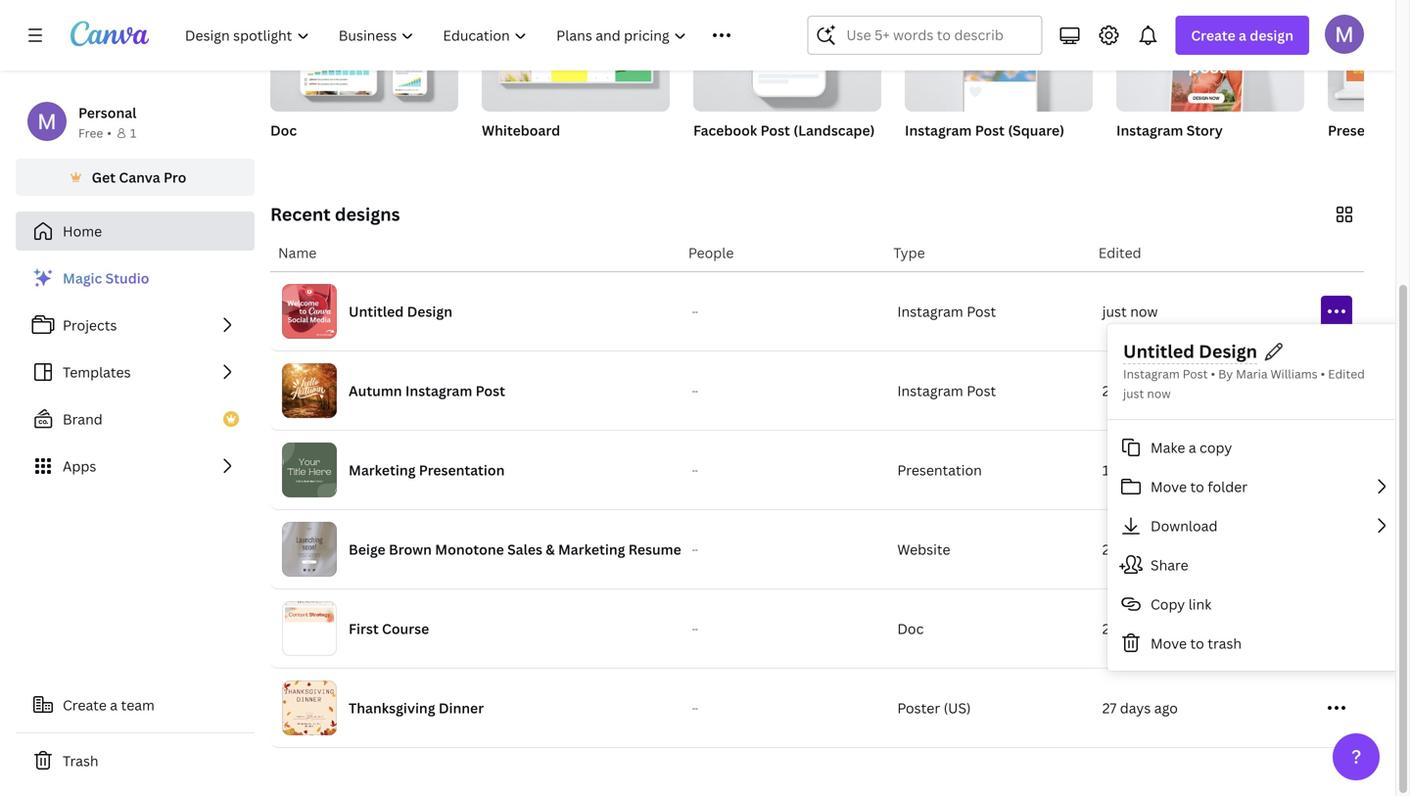 Task type: vqa. For each thing, say whether or not it's contained in the screenshot.
To
yes



Task type: locate. For each thing, give the bounding box(es) containing it.
2 group from the left
[[482, 0, 670, 112]]

0 vertical spatial to
[[1191, 477, 1205, 496]]

1 horizontal spatial untitled
[[1124, 339, 1195, 363]]

days for instagram post
[[1120, 382, 1151, 400]]

27
[[1103, 382, 1117, 400], [1103, 540, 1117, 559], [1103, 620, 1117, 638], [1103, 699, 1117, 718]]

3 27 days ago from the top
[[1103, 620, 1178, 638]]

untitled
[[349, 302, 404, 321], [1124, 339, 1195, 363]]

post
[[761, 121, 790, 140], [975, 121, 1005, 140], [967, 302, 997, 321], [1183, 366, 1208, 382], [476, 382, 505, 400], [967, 382, 997, 400]]

0 horizontal spatial edited
[[1099, 243, 1142, 262]]

27 days ago down move to trash
[[1103, 699, 1178, 718]]

days up make
[[1120, 382, 1151, 400]]

now
[[1131, 302, 1158, 321], [1148, 385, 1171, 402]]

px
[[1400, 146, 1411, 163]]

templates link
[[16, 353, 255, 392]]

1 ago from the top
[[1155, 382, 1178, 400]]

instagram story
[[1117, 121, 1223, 140]]

27 days ago for instagram post
[[1103, 382, 1178, 400]]

1 vertical spatial move
[[1151, 634, 1187, 653]]

get canva pro
[[92, 168, 186, 187]]

untitled up autumn
[[349, 302, 404, 321]]

autumn
[[349, 382, 402, 400]]

1 website from the left
[[685, 540, 739, 559]]

27 days ago down download
[[1103, 540, 1178, 559]]

-- for beige brown monotone sales & marketing resume website
[[692, 544, 698, 555]]

course
[[382, 620, 429, 638]]

0 horizontal spatial untitled
[[349, 302, 404, 321]]

None search field
[[808, 16, 1043, 55]]

a
[[1239, 26, 1247, 45], [1189, 438, 1197, 457], [110, 696, 118, 715]]

move down make
[[1151, 477, 1187, 496]]

0 horizontal spatial doc
[[270, 121, 297, 140]]

--
[[692, 306, 698, 317], [692, 385, 698, 396], [692, 465, 698, 476], [692, 544, 698, 555], [692, 624, 698, 634], [692, 703, 698, 714]]

2 days from the top
[[1120, 461, 1151, 480]]

now up untitled design button
[[1131, 302, 1158, 321]]

autumn instagram post
[[349, 382, 505, 400]]

untitled design up autumn
[[349, 302, 453, 321]]

trash link
[[16, 742, 255, 781]]

move for move to folder
[[1151, 477, 1187, 496]]

doc up recent
[[270, 121, 297, 140]]

0 horizontal spatial untitled design
[[349, 302, 453, 321]]

just down untitled design button
[[1124, 385, 1145, 402]]

marketing down autumn
[[349, 461, 416, 480]]

type
[[894, 243, 925, 262]]

2 vertical spatial a
[[110, 696, 118, 715]]

27 for poster (us)
[[1103, 699, 1117, 718]]

instagram post
[[898, 302, 997, 321], [1124, 366, 1208, 382], [898, 382, 997, 400]]

ago
[[1155, 382, 1178, 400], [1154, 461, 1178, 480], [1155, 540, 1178, 559], [1155, 620, 1178, 638], [1155, 699, 1178, 718]]

1 horizontal spatial edited
[[1329, 366, 1365, 382]]

move for move to trash
[[1151, 634, 1187, 653]]

edited inside edited just now
[[1329, 366, 1365, 382]]

0 horizontal spatial marketing
[[349, 461, 416, 480]]

0 vertical spatial create
[[1192, 26, 1236, 45]]

Search search field
[[847, 17, 1004, 54]]

3 27 from the top
[[1103, 620, 1117, 638]]

maria
[[1236, 366, 1268, 382]]

group
[[270, 0, 458, 112], [482, 0, 670, 112], [694, 0, 882, 112], [905, 0, 1093, 112], [1117, 0, 1305, 123], [1328, 0, 1411, 112]]

4 27 days ago from the top
[[1103, 699, 1178, 718]]

days
[[1120, 382, 1151, 400], [1120, 461, 1151, 480], [1120, 540, 1151, 559], [1120, 620, 1151, 638], [1120, 699, 1151, 718]]

a for design
[[1239, 26, 1247, 45]]

ago down make
[[1154, 461, 1178, 480]]

make
[[1151, 438, 1186, 457]]

2 ago from the top
[[1154, 461, 1178, 480]]

1 vertical spatial doc
[[898, 620, 924, 638]]

facebook post (landscape) group
[[694, 0, 882, 165]]

untitled down 'just now'
[[1124, 339, 1195, 363]]

1 to from the top
[[1191, 477, 1205, 496]]

0 vertical spatial a
[[1239, 26, 1247, 45]]

design
[[1250, 26, 1294, 45]]

0 vertical spatial move
[[1151, 477, 1187, 496]]

6 -- from the top
[[692, 703, 698, 714]]

1 vertical spatial a
[[1189, 438, 1197, 457]]

people
[[689, 243, 734, 262]]

0 horizontal spatial design
[[407, 302, 453, 321]]

5 group from the left
[[1117, 0, 1305, 123]]

27 for website
[[1103, 540, 1117, 559]]

27 days ago down copy
[[1103, 620, 1178, 638]]

brown
[[389, 540, 432, 559]]

1 horizontal spatial doc
[[898, 620, 924, 638]]

4 ago from the top
[[1155, 620, 1178, 638]]

1 27 from the top
[[1103, 382, 1117, 400]]

2 -- from the top
[[692, 385, 698, 396]]

move
[[1151, 477, 1187, 496], [1151, 634, 1187, 653]]

a left design
[[1239, 26, 1247, 45]]

create a design
[[1192, 26, 1294, 45]]

to left folder
[[1191, 477, 1205, 496]]

17
[[1103, 461, 1116, 480]]

design up the by
[[1199, 339, 1258, 363]]

1 vertical spatial untitled design
[[1124, 339, 1258, 363]]

1 horizontal spatial a
[[1189, 438, 1197, 457]]

1 horizontal spatial presentation
[[898, 461, 982, 480]]

0 vertical spatial marketing
[[349, 461, 416, 480]]

edited for edited
[[1099, 243, 1142, 262]]

3 group from the left
[[694, 0, 882, 112]]

trash
[[1208, 634, 1242, 653]]

group for whiteboard
[[482, 0, 670, 112]]

poster (us)
[[898, 699, 971, 718]]

1 27 days ago from the top
[[1103, 382, 1178, 400]]

move to trash button
[[1108, 624, 1406, 663]]

just up untitled design button
[[1103, 302, 1127, 321]]

design
[[407, 302, 453, 321], [1199, 339, 1258, 363]]

4 27 from the top
[[1103, 699, 1117, 718]]

1 group from the left
[[270, 0, 458, 112]]

brand link
[[16, 400, 255, 439]]

website
[[685, 540, 739, 559], [898, 540, 951, 559]]

copy
[[1151, 595, 1186, 614]]

1 horizontal spatial website
[[898, 540, 951, 559]]

untitled design
[[349, 302, 453, 321], [1124, 339, 1258, 363]]

doc
[[270, 121, 297, 140], [898, 620, 924, 638]]

2 move from the top
[[1151, 634, 1187, 653]]

1 vertical spatial edited
[[1329, 366, 1365, 382]]

3 -- from the top
[[692, 465, 698, 476]]

1 vertical spatial marketing
[[558, 540, 625, 559]]

0 horizontal spatial website
[[685, 540, 739, 559]]

home
[[63, 222, 102, 240]]

ago down copy
[[1155, 620, 1178, 638]]

create
[[1192, 26, 1236, 45], [63, 696, 107, 715]]

monotone
[[435, 540, 504, 559]]

ago for website
[[1155, 540, 1178, 559]]

create inside dropdown button
[[1192, 26, 1236, 45]]

1 vertical spatial untitled
[[1124, 339, 1195, 363]]

4 -- from the top
[[692, 544, 698, 555]]

create left team
[[63, 696, 107, 715]]

0 horizontal spatial presentation
[[419, 461, 505, 480]]

1 -- from the top
[[692, 306, 698, 317]]

marketing
[[349, 461, 416, 480], [558, 540, 625, 559]]

days right 17
[[1120, 461, 1151, 480]]

untitled design up the by
[[1124, 339, 1258, 363]]

27 for doc
[[1103, 620, 1117, 638]]

days down download
[[1120, 540, 1151, 559]]

edited right 'williams'
[[1329, 366, 1365, 382]]

0 vertical spatial untitled
[[349, 302, 404, 321]]

1 vertical spatial create
[[63, 696, 107, 715]]

1 vertical spatial just
[[1124, 385, 1145, 402]]

2 horizontal spatial presentation
[[1328, 121, 1411, 140]]

first course
[[349, 620, 429, 638]]

days down move to trash
[[1120, 699, 1151, 718]]

1 days from the top
[[1120, 382, 1151, 400]]

a left team
[[110, 696, 118, 715]]

a inside dropdown button
[[1239, 26, 1247, 45]]

ago down move to trash
[[1155, 699, 1178, 718]]

resume
[[629, 540, 682, 559]]

2 27 from the top
[[1103, 540, 1117, 559]]

list
[[16, 259, 255, 486]]

personal
[[78, 103, 137, 122]]

(landscape)
[[794, 121, 875, 140]]

top level navigation element
[[172, 16, 761, 55], [172, 16, 761, 55]]

2 27 days ago from the top
[[1103, 540, 1178, 559]]

thanksgiving dinner
[[349, 699, 484, 718]]

share
[[1151, 556, 1189, 574]]

maria williams image
[[1325, 14, 1365, 54]]

0 vertical spatial edited
[[1099, 243, 1142, 262]]

days down copy
[[1120, 620, 1151, 638]]

4 days from the top
[[1120, 620, 1151, 638]]

5 ago from the top
[[1155, 699, 1178, 718]]

make a copy button
[[1108, 428, 1406, 467]]

move to folder button
[[1108, 467, 1406, 506]]

presentation
[[1328, 121, 1411, 140], [419, 461, 505, 480], [898, 461, 982, 480]]

to left the trash
[[1191, 634, 1205, 653]]

1 horizontal spatial marketing
[[558, 540, 625, 559]]

5 -- from the top
[[692, 624, 698, 634]]

ago down untitled design button
[[1155, 382, 1178, 400]]

ago down download
[[1155, 540, 1178, 559]]

pro
[[164, 168, 186, 187]]

5 days from the top
[[1120, 699, 1151, 718]]

3 ago from the top
[[1155, 540, 1178, 559]]

1 horizontal spatial design
[[1199, 339, 1258, 363]]

edited
[[1099, 243, 1142, 262], [1329, 366, 1365, 382]]

instagram post for 27 days ago
[[898, 382, 997, 400]]

3 days from the top
[[1120, 540, 1151, 559]]

edited for edited just now
[[1329, 366, 1365, 382]]

27 days ago up make
[[1103, 382, 1178, 400]]

1 vertical spatial now
[[1148, 385, 1171, 402]]

-- for untitled design
[[692, 306, 698, 317]]

magic studio link
[[16, 259, 255, 298]]

untitled design button
[[1124, 339, 1258, 364]]

a left copy
[[1189, 438, 1197, 457]]

marketing right &
[[558, 540, 625, 559]]

0 vertical spatial design
[[407, 302, 453, 321]]

team
[[121, 696, 155, 715]]

templates
[[63, 363, 131, 382]]

1 horizontal spatial create
[[1192, 26, 1236, 45]]

apps
[[63, 457, 96, 476]]

0 horizontal spatial a
[[110, 696, 118, 715]]

2 to from the top
[[1191, 634, 1205, 653]]

2 horizontal spatial a
[[1239, 26, 1247, 45]]

create a design button
[[1176, 16, 1310, 55]]

group for doc
[[270, 0, 458, 112]]

1 horizontal spatial untitled design
[[1124, 339, 1258, 363]]

move down copy
[[1151, 634, 1187, 653]]

0 vertical spatial untitled design
[[349, 302, 453, 321]]

1 vertical spatial to
[[1191, 634, 1205, 653]]

apps link
[[16, 447, 255, 486]]

just
[[1103, 302, 1127, 321], [1124, 385, 1145, 402]]

(square)
[[1008, 121, 1065, 140]]

create left design
[[1192, 26, 1236, 45]]

design up autumn instagram post
[[407, 302, 453, 321]]

edited up 'just now'
[[1099, 243, 1142, 262]]

design inside button
[[1199, 339, 1258, 363]]

copy
[[1200, 438, 1233, 457]]

now down untitled design button
[[1148, 385, 1171, 402]]

1 move from the top
[[1151, 477, 1187, 496]]

17 days ago
[[1103, 461, 1178, 480]]

0 vertical spatial doc
[[270, 121, 297, 140]]

4 group from the left
[[905, 0, 1093, 112]]

create inside button
[[63, 696, 107, 715]]

doc up poster on the bottom right of page
[[898, 620, 924, 638]]

2 website from the left
[[898, 540, 951, 559]]

0 horizontal spatial create
[[63, 696, 107, 715]]

1 vertical spatial design
[[1199, 339, 1258, 363]]



Task type: describe. For each thing, give the bounding box(es) containing it.
just now
[[1103, 302, 1158, 321]]

0 vertical spatial just
[[1103, 302, 1127, 321]]

ago for instagram post
[[1155, 382, 1178, 400]]

poster
[[898, 699, 941, 718]]

facebook post (landscape)
[[694, 121, 875, 140]]

make a copy
[[1151, 438, 1233, 457]]

story
[[1187, 121, 1223, 140]]

magic
[[63, 269, 102, 288]]

projects link
[[16, 306, 255, 345]]

move to folder
[[1151, 477, 1248, 496]]

marketing presentation
[[349, 461, 505, 480]]

0 vertical spatial now
[[1131, 302, 1158, 321]]

-- for marketing presentation
[[692, 465, 698, 476]]

first
[[349, 620, 379, 638]]

create a team button
[[16, 686, 255, 725]]

untitled inside button
[[1124, 339, 1195, 363]]

studio
[[105, 269, 149, 288]]

-- for autumn instagram post
[[692, 385, 698, 396]]

•
[[107, 125, 112, 141]]

home link
[[16, 212, 255, 251]]

sales
[[508, 540, 543, 559]]

instagram post (square) group
[[905, 0, 1093, 165]]

now inside edited just now
[[1148, 385, 1171, 402]]

download button
[[1108, 506, 1406, 546]]

whiteboard
[[482, 121, 560, 140]]

list containing magic studio
[[16, 259, 255, 486]]

ago for doc
[[1155, 620, 1178, 638]]

(us)
[[944, 699, 971, 718]]

group for instagram story
[[1117, 0, 1305, 123]]

designs
[[335, 202, 400, 226]]

instagram post (square)
[[905, 121, 1065, 140]]

free
[[78, 125, 103, 141]]

27 days ago for doc
[[1103, 620, 1178, 638]]

facebook
[[694, 121, 758, 140]]

trash
[[63, 752, 99, 770]]

by
[[1219, 366, 1234, 382]]

magic studio
[[63, 269, 149, 288]]

days for doc
[[1120, 620, 1151, 638]]

×
[[1359, 146, 1365, 163]]

share button
[[1108, 546, 1406, 585]]

brand
[[63, 410, 103, 429]]

recent
[[270, 202, 331, 226]]

download
[[1151, 517, 1218, 535]]

a for team
[[110, 696, 118, 715]]

1920
[[1328, 146, 1356, 163]]

a for copy
[[1189, 438, 1197, 457]]

edited just now
[[1124, 366, 1365, 402]]

create a team
[[63, 696, 155, 715]]

just inside edited just now
[[1124, 385, 1145, 402]]

recent designs
[[270, 202, 400, 226]]

free •
[[78, 125, 112, 141]]

copy link
[[1151, 595, 1212, 614]]

presentation 1920 × 1080 px
[[1328, 121, 1411, 163]]

group for facebook post (landscape)
[[694, 0, 882, 112]]

days for website
[[1120, 540, 1151, 559]]

move to trash
[[1151, 634, 1242, 653]]

doc group
[[270, 0, 458, 165]]

create for create a team
[[63, 696, 107, 715]]

canva
[[119, 168, 160, 187]]

dinner
[[439, 699, 484, 718]]

group for instagram post (square)
[[905, 0, 1093, 112]]

instagram post for just now
[[898, 302, 997, 321]]

27 for instagram post
[[1103, 382, 1117, 400]]

&
[[546, 540, 555, 559]]

to for trash
[[1191, 634, 1205, 653]]

1
[[130, 125, 136, 141]]

create for create a design
[[1192, 26, 1236, 45]]

1080
[[1368, 146, 1397, 163]]

doc inside group
[[270, 121, 297, 140]]

whiteboard group
[[482, 0, 670, 165]]

beige
[[349, 540, 386, 559]]

get
[[92, 168, 116, 187]]

-- for thanksgiving dinner
[[692, 703, 698, 714]]

by maria williams
[[1219, 366, 1318, 382]]

presentation for presentation 1920 × 1080 px
[[1328, 121, 1411, 140]]

-- for first course
[[692, 624, 698, 634]]

presentation (16:9) group
[[1328, 0, 1411, 165]]

6 group from the left
[[1328, 0, 1411, 112]]

ago for presentation
[[1154, 461, 1178, 480]]

williams
[[1271, 366, 1318, 382]]

days for poster (us)
[[1120, 699, 1151, 718]]

presentation for presentation
[[898, 461, 982, 480]]

instagram story group
[[1117, 0, 1305, 165]]

27 days ago for poster (us)
[[1103, 699, 1178, 718]]

to for folder
[[1191, 477, 1205, 496]]

get canva pro button
[[16, 159, 255, 196]]

copy link button
[[1108, 585, 1406, 624]]

link
[[1189, 595, 1212, 614]]

projects
[[63, 316, 117, 335]]

folder
[[1208, 477, 1248, 496]]

ago for poster (us)
[[1155, 699, 1178, 718]]

days for presentation
[[1120, 461, 1151, 480]]

beige brown monotone sales & marketing resume website
[[349, 540, 739, 559]]

name
[[278, 243, 317, 262]]

thanksgiving
[[349, 699, 435, 718]]

27 days ago for website
[[1103, 540, 1178, 559]]



